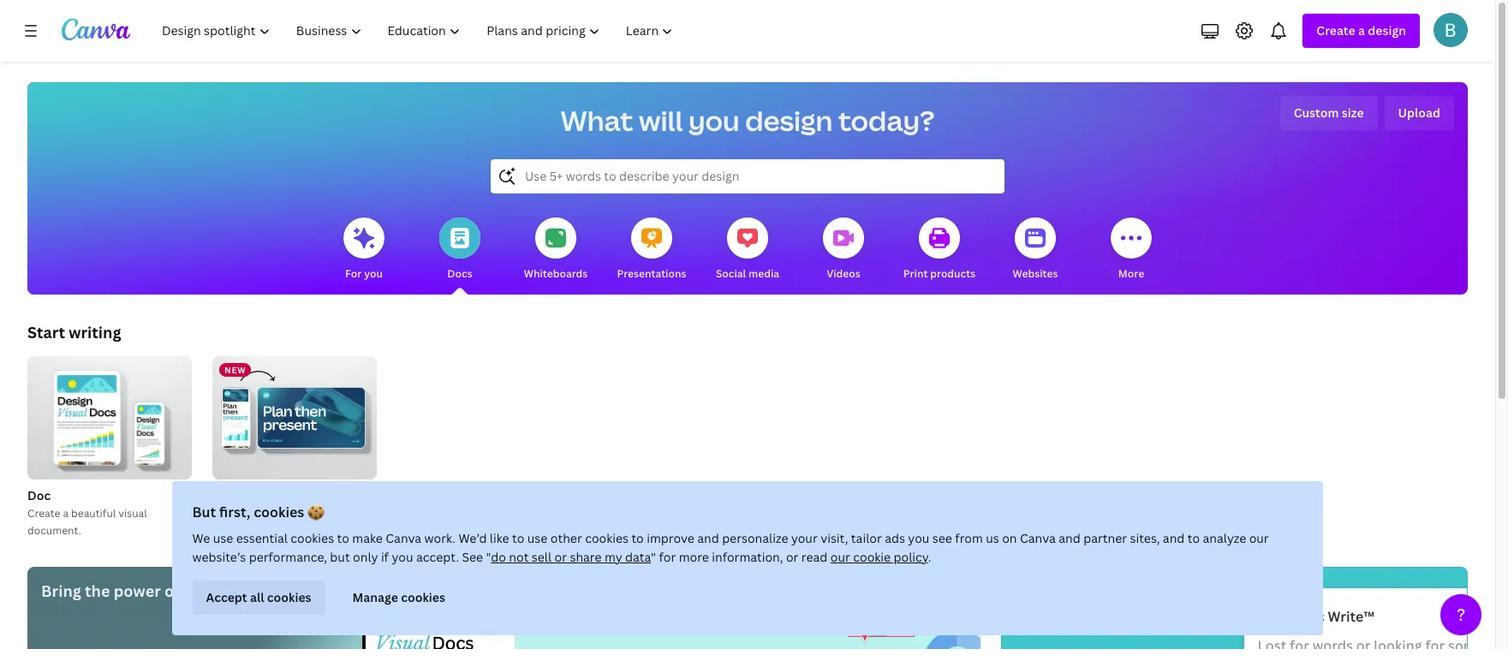 Task type: locate. For each thing, give the bounding box(es) containing it.
2 canva from the left
[[1021, 530, 1057, 547]]

use left it
[[214, 530, 234, 547]]

our
[[1250, 530, 1270, 547], [831, 549, 851, 566]]

like
[[490, 530, 510, 547]]

ads
[[886, 530, 906, 547]]

use up sell
[[528, 530, 548, 547]]

a right into
[[268, 524, 274, 538]]

0 horizontal spatial use
[[214, 530, 234, 547]]

docs for docs
[[448, 266, 473, 281]]

from
[[956, 530, 984, 547]]

but
[[331, 549, 351, 566]]

brad klo image
[[1434, 13, 1469, 47]]

do not sell or share my data link
[[492, 549, 652, 566]]

canva
[[386, 530, 422, 547], [1021, 530, 1057, 547]]

you
[[689, 102, 740, 139], [364, 266, 383, 281], [909, 530, 930, 547], [392, 549, 414, 566]]

design inside dropdown button
[[1369, 22, 1407, 39]]

design down the website's
[[184, 581, 233, 602]]

1 vertical spatial create
[[27, 506, 60, 521]]

0 horizontal spatial our
[[831, 549, 851, 566]]

presentations
[[617, 266, 687, 281]]

docs inside docs to decks plan your content and magically turn it into a presentation.
[[213, 488, 242, 504]]

0 horizontal spatial "
[[487, 549, 492, 566]]

"
[[487, 549, 492, 566], [652, 549, 657, 566]]

other
[[551, 530, 583, 547]]

create a design button
[[1304, 14, 1421, 48]]

" right 'see'
[[487, 549, 492, 566]]

and
[[304, 506, 322, 521], [698, 530, 720, 547], [1060, 530, 1082, 547], [1164, 530, 1186, 547]]

canva up if
[[386, 530, 422, 547]]

0 horizontal spatial a
[[63, 506, 69, 521]]

us
[[987, 530, 1000, 547]]

whiteboards
[[524, 266, 588, 281]]

1 horizontal spatial canva
[[1021, 530, 1057, 547]]

1 horizontal spatial our
[[1250, 530, 1270, 547]]

you inside button
[[364, 266, 383, 281]]

1 vertical spatial our
[[831, 549, 851, 566]]

the
[[85, 581, 110, 602]]

0 vertical spatial our
[[1250, 530, 1270, 547]]

1 vertical spatial design
[[746, 102, 833, 139]]

0 horizontal spatial create
[[27, 506, 60, 521]]

and left partner on the right of the page
[[1060, 530, 1082, 547]]

1 horizontal spatial docs
[[295, 581, 332, 602]]

2 vertical spatial docs
[[295, 581, 332, 602]]

1 horizontal spatial use
[[528, 530, 548, 547]]

your up read
[[792, 530, 819, 547]]

canva right on
[[1021, 530, 1057, 547]]

docs inside button
[[448, 266, 473, 281]]

.
[[929, 549, 932, 566]]

or right sell
[[555, 549, 568, 566]]

social
[[716, 266, 747, 281]]

and up presentation.
[[304, 506, 322, 521]]

create inside create a design dropdown button
[[1317, 22, 1356, 39]]

information,
[[713, 549, 784, 566]]

more
[[680, 549, 710, 566]]

design up the search "search box"
[[746, 102, 833, 139]]

create a design
[[1317, 22, 1407, 39]]

visual
[[118, 506, 147, 521]]

magic write™ button
[[1002, 567, 1509, 650]]

our down visit,
[[831, 549, 851, 566]]

more
[[1119, 266, 1145, 281]]

2 or from the left
[[787, 549, 799, 566]]

0 vertical spatial your
[[237, 506, 260, 521]]

create up custom size
[[1317, 22, 1356, 39]]

1 vertical spatial docs
[[213, 488, 242, 504]]

start
[[27, 322, 65, 343]]

document.
[[27, 524, 81, 538]]

0 horizontal spatial canva
[[386, 530, 422, 547]]

None search field
[[491, 159, 1005, 194]]

and up do not sell or share my data " for more information, or read our cookie policy .
[[698, 530, 720, 547]]

your
[[237, 506, 260, 521], [792, 530, 819, 547], [257, 581, 291, 602]]

sell
[[532, 549, 552, 566]]

upload button
[[1385, 96, 1455, 130]]

group
[[27, 350, 192, 480]]

0 vertical spatial docs
[[448, 266, 473, 281]]

to
[[245, 488, 257, 504], [338, 530, 350, 547], [513, 530, 525, 547], [632, 530, 645, 547], [1189, 530, 1201, 547], [237, 581, 253, 602]]

design left brad klo icon
[[1369, 22, 1407, 39]]

0 horizontal spatial docs
[[213, 488, 242, 504]]

social media
[[716, 266, 780, 281]]

accept all cookies button
[[193, 581, 326, 615]]

2 " from the left
[[652, 549, 657, 566]]

media
[[749, 266, 780, 281]]

a up size at the right of page
[[1359, 22, 1366, 39]]

presentations button
[[617, 206, 687, 295]]

0 horizontal spatial or
[[555, 549, 568, 566]]

1 canva from the left
[[386, 530, 422, 547]]

or left read
[[787, 549, 799, 566]]

2 horizontal spatial design
[[1369, 22, 1407, 39]]

for you
[[345, 266, 383, 281]]

" left for
[[652, 549, 657, 566]]

plan
[[213, 506, 234, 521]]

your up into
[[237, 506, 260, 521]]

docs to decks group
[[213, 356, 377, 540]]

1 horizontal spatial or
[[787, 549, 799, 566]]

docs
[[448, 266, 473, 281], [213, 488, 242, 504], [295, 581, 332, 602]]

work.
[[425, 530, 456, 547]]

see
[[463, 549, 484, 566]]

do
[[492, 549, 507, 566]]

but
[[193, 503, 217, 522]]

a
[[1359, 22, 1366, 39], [63, 506, 69, 521], [268, 524, 274, 538]]

design
[[1369, 22, 1407, 39], [746, 102, 833, 139], [184, 581, 233, 602]]

0 vertical spatial design
[[1369, 22, 1407, 39]]

1 use from the left
[[214, 530, 234, 547]]

will
[[639, 102, 683, 139]]

cookies
[[254, 503, 305, 522], [291, 530, 335, 547], [586, 530, 629, 547], [268, 590, 312, 606], [402, 590, 446, 606]]

your down performance,
[[257, 581, 291, 602]]

🍪
[[308, 503, 325, 522]]

1 vertical spatial a
[[63, 506, 69, 521]]

you right for
[[364, 266, 383, 281]]

magically
[[325, 506, 372, 521]]

our right analyze
[[1250, 530, 1270, 547]]

today?
[[839, 102, 935, 139]]

1 " from the left
[[487, 549, 492, 566]]

2 horizontal spatial docs
[[448, 266, 473, 281]]

0 vertical spatial create
[[1317, 22, 1356, 39]]

2 vertical spatial a
[[268, 524, 274, 538]]

create down doc on the left of the page
[[27, 506, 60, 521]]

1 vertical spatial your
[[792, 530, 819, 547]]

create inside doc create a beautiful visual document.
[[27, 506, 60, 521]]

0 horizontal spatial design
[[184, 581, 233, 602]]

cookies up into
[[254, 503, 305, 522]]

0 vertical spatial a
[[1359, 22, 1366, 39]]

2 horizontal spatial a
[[1359, 22, 1366, 39]]

1 horizontal spatial "
[[652, 549, 657, 566]]

or
[[555, 549, 568, 566], [787, 549, 799, 566]]

print products
[[904, 266, 976, 281]]

improve
[[648, 530, 695, 547]]

decks
[[260, 488, 295, 504]]

1 horizontal spatial create
[[1317, 22, 1356, 39]]

create
[[1317, 22, 1356, 39], [27, 506, 60, 521]]

top level navigation element
[[151, 14, 688, 48]]

a up document.
[[63, 506, 69, 521]]

2 vertical spatial your
[[257, 581, 291, 602]]

1 horizontal spatial a
[[268, 524, 274, 538]]

data
[[626, 549, 652, 566]]

1 horizontal spatial design
[[746, 102, 833, 139]]

if
[[382, 549, 389, 566]]



Task type: vqa. For each thing, say whether or not it's contained in the screenshot.
Case inside the "Case studies How Realty Austin empowered +500 agents to design their own marketing material"
no



Task type: describe. For each thing, give the bounding box(es) containing it.
personalize
[[723, 530, 789, 547]]

what will you design today?
[[561, 102, 935, 139]]

our inside we use essential cookies to make canva work. we'd like to use other cookies to improve and personalize your visit, tailor ads you see from us on canva and partner sites, and to analyze our website's performance, but only if you accept. see "
[[1250, 530, 1270, 547]]

2 use from the left
[[528, 530, 548, 547]]

your inside docs to decks plan your content and magically turn it into a presentation.
[[237, 506, 260, 521]]

custom size button
[[1281, 96, 1378, 130]]

writing
[[69, 322, 121, 343]]

cookie
[[854, 549, 892, 566]]

websites
[[1013, 266, 1059, 281]]

our cookie policy link
[[831, 549, 929, 566]]

more button
[[1111, 206, 1153, 295]]

websites button
[[1013, 206, 1059, 295]]

share
[[571, 549, 602, 566]]

visit,
[[821, 530, 849, 547]]

first,
[[220, 503, 251, 522]]

sites,
[[1131, 530, 1161, 547]]

doc group
[[27, 350, 192, 540]]

cookies down 🍪
[[291, 530, 335, 547]]

on
[[1003, 530, 1018, 547]]

beautiful
[[71, 506, 116, 521]]

custom
[[1294, 105, 1340, 121]]

of
[[165, 581, 180, 602]]

1 or from the left
[[555, 549, 568, 566]]

" inside we use essential cookies to make canva work. we'd like to use other cookies to improve and personalize your visit, tailor ads you see from us on canva and partner sites, and to analyze our website's performance, but only if you accept. see "
[[487, 549, 492, 566]]

we'd
[[459, 530, 487, 547]]

for
[[345, 266, 362, 281]]

into
[[246, 524, 265, 538]]

but first, cookies 🍪 dialog
[[172, 482, 1324, 636]]

doc
[[27, 488, 51, 504]]

magic
[[1286, 608, 1325, 626]]

content
[[262, 506, 301, 521]]

and right sites,
[[1164, 530, 1186, 547]]

cookies up my
[[586, 530, 629, 547]]

a inside doc create a beautiful visual document.
[[63, 506, 69, 521]]

accept.
[[417, 549, 460, 566]]

we use essential cookies to make canva work. we'd like to use other cookies to improve and personalize your visit, tailor ads you see from us on canva and partner sites, and to analyze our website's performance, but only if you accept. see "
[[193, 530, 1270, 566]]

policy
[[895, 549, 929, 566]]

accept
[[207, 590, 248, 606]]

social media button
[[716, 206, 780, 295]]

a inside dropdown button
[[1359, 22, 1366, 39]]

read
[[802, 549, 828, 566]]

write™
[[1329, 608, 1376, 626]]

for
[[660, 549, 677, 566]]

a inside docs to decks plan your content and magically turn it into a presentation.
[[268, 524, 274, 538]]

you right if
[[392, 549, 414, 566]]

it
[[236, 524, 243, 538]]

turn
[[213, 524, 234, 538]]

to inside docs to decks plan your content and magically turn it into a presentation.
[[245, 488, 257, 504]]

presentation.
[[276, 524, 342, 538]]

what
[[561, 102, 634, 139]]

and inside docs to decks plan your content and magically turn it into a presentation.
[[304, 506, 322, 521]]

make
[[353, 530, 383, 547]]

manage
[[353, 590, 399, 606]]

upload
[[1399, 105, 1441, 121]]

bring
[[41, 581, 81, 602]]

doc create a beautiful visual document.
[[27, 488, 147, 538]]

partner
[[1085, 530, 1128, 547]]

products
[[931, 266, 976, 281]]

print products button
[[904, 206, 976, 295]]

performance,
[[250, 549, 328, 566]]

do not sell or share my data " for more information, or read our cookie policy .
[[492, 549, 932, 566]]

docs for docs to decks plan your content and magically turn it into a presentation.
[[213, 488, 242, 504]]

cookies down accept. in the bottom left of the page
[[402, 590, 446, 606]]

website's
[[193, 549, 247, 566]]

videos button
[[823, 206, 865, 295]]

but first, cookies 🍪
[[193, 503, 325, 522]]

whiteboards button
[[524, 206, 588, 295]]

see
[[933, 530, 953, 547]]

videos
[[827, 266, 861, 281]]

Search search field
[[525, 160, 971, 193]]

docs button
[[440, 206, 481, 295]]

only
[[354, 549, 379, 566]]

your inside we use essential cookies to make canva work. we'd like to use other cookies to improve and personalize your visit, tailor ads you see from us on canva and partner sites, and to analyze our website's performance, but only if you accept. see "
[[792, 530, 819, 547]]

not
[[510, 549, 529, 566]]

cookies right all at bottom left
[[268, 590, 312, 606]]

magic write™
[[1286, 608, 1376, 626]]

size
[[1343, 105, 1365, 121]]

bring the power of design to your docs link
[[27, 567, 494, 650]]

start writing
[[27, 322, 121, 343]]

print
[[904, 266, 928, 281]]

you right will
[[689, 102, 740, 139]]

for you button
[[344, 206, 385, 295]]

docs to decks plan your content and magically turn it into a presentation.
[[213, 488, 372, 538]]

new
[[225, 364, 246, 376]]

manage cookies
[[353, 590, 446, 606]]

we
[[193, 530, 211, 547]]

my
[[605, 549, 623, 566]]

power
[[114, 581, 161, 602]]

all
[[251, 590, 265, 606]]

you up policy
[[909, 530, 930, 547]]

manage cookies button
[[339, 581, 460, 615]]

2 vertical spatial design
[[184, 581, 233, 602]]

to inside bring the power of design to your docs link
[[237, 581, 253, 602]]

bring the power of design to your docs
[[41, 581, 332, 602]]



